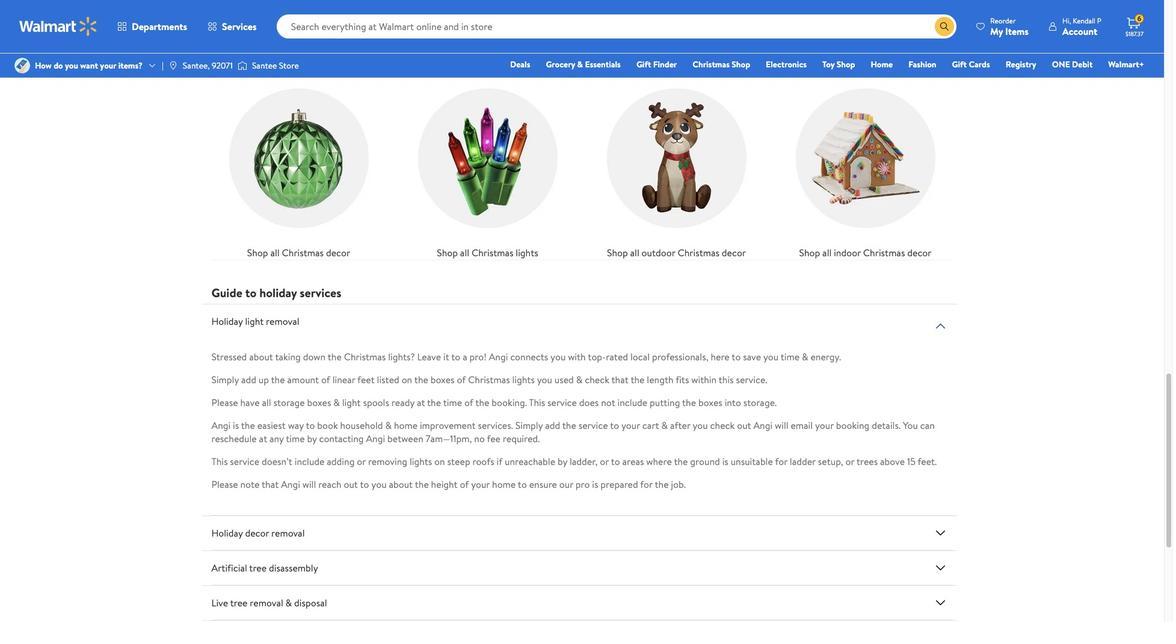 Task type: vqa. For each thing, say whether or not it's contained in the screenshot.
The Holiday Shop
no



Task type: locate. For each thing, give the bounding box(es) containing it.
1 vertical spatial will
[[302, 478, 316, 491]]

shop for shop all indoor christmas decor
[[799, 246, 820, 259]]

of down a
[[457, 373, 466, 386]]

angi left the easiest
[[211, 419, 231, 432]]

holiday for holiday decor removal
[[211, 526, 243, 539]]

1 horizontal spatial check
[[710, 419, 735, 432]]

of right height
[[460, 478, 469, 491]]

2 horizontal spatial gift
[[952, 58, 967, 70]]

shop all christmas decor link
[[211, 71, 386, 260]]

 image right 92071
[[238, 60, 247, 72]]

removal
[[266, 314, 299, 328], [271, 526, 305, 539], [250, 596, 283, 609]]

holiday light removal image
[[934, 319, 948, 333]]

holiday down guide
[[211, 314, 243, 328]]

1 vertical spatial include
[[295, 455, 325, 468]]

removal for tree
[[250, 596, 283, 609]]

unreachable
[[505, 455, 555, 468]]

0 vertical spatial is
[[233, 419, 239, 432]]

1 horizontal spatial  image
[[238, 60, 247, 72]]

santee
[[252, 60, 277, 72]]

angi down storage.
[[754, 419, 773, 432]]

storage for gift wrap storage
[[304, 17, 335, 30]]

1 horizontal spatial for
[[775, 455, 788, 468]]

removal for decor
[[271, 526, 305, 539]]

 image right the |
[[168, 61, 178, 70]]

1 vertical spatial out
[[344, 478, 358, 491]]

pro
[[576, 478, 590, 491]]

storage
[[304, 17, 335, 30], [504, 17, 536, 30], [693, 17, 724, 30], [872, 17, 904, 30], [273, 396, 305, 409]]

of for about
[[460, 478, 469, 491]]

you right after
[[693, 419, 708, 432]]

1 vertical spatial tree
[[249, 561, 267, 574]]

tree for christmas
[[673, 17, 690, 30]]

1 horizontal spatial holiday
[[841, 17, 870, 30]]

1 horizontal spatial is
[[592, 478, 598, 491]]

15
[[907, 455, 916, 468]]

that
[[612, 373, 629, 386], [262, 478, 279, 491]]

reach
[[318, 478, 342, 491]]

0 horizontal spatial include
[[295, 455, 325, 468]]

1 vertical spatial that
[[262, 478, 279, 491]]

6 $187.37
[[1126, 13, 1144, 38]]

1 vertical spatial add
[[545, 419, 560, 432]]

will left email
[[775, 419, 789, 432]]

0 vertical spatial removal
[[266, 314, 299, 328]]

1 vertical spatial lights
[[512, 373, 535, 386]]

holiday up artificial
[[211, 526, 243, 539]]

have
[[240, 396, 260, 409]]

holiday light removal
[[211, 314, 299, 328]]

removal down guide to holiday services
[[266, 314, 299, 328]]

service inside the angi is the easiest way to book household & home improvement services. simply add the service to your cart & after you check out angi will email your booking details. you can reschedule at any time by contacting angi between 7am—11pm, no fee required.
[[579, 419, 608, 432]]

gift left 'cards'
[[952, 58, 967, 70]]

0 vertical spatial out
[[737, 419, 751, 432]]

out right reach
[[344, 478, 358, 491]]

1 horizontal spatial gift
[[637, 58, 651, 70]]

list containing gift wrap storage
[[204, 0, 960, 31]]

0 horizontal spatial that
[[262, 478, 279, 491]]

savings
[[277, 46, 315, 62]]

1 vertical spatial service
[[579, 419, 608, 432]]

0 vertical spatial by
[[307, 432, 317, 445]]

2 horizontal spatial light
[[484, 17, 502, 30]]

0 horizontal spatial  image
[[168, 61, 178, 70]]

light for holiday
[[245, 314, 264, 328]]

all inside shop all christmas decor link
[[270, 246, 280, 259]]

0 vertical spatial simply
[[211, 373, 239, 386]]

to left ensure
[[518, 478, 527, 491]]

service
[[548, 396, 577, 409], [579, 419, 608, 432], [230, 455, 259, 468]]

christmas light storage
[[439, 17, 536, 30]]

time
[[781, 350, 800, 363], [443, 396, 462, 409], [286, 432, 305, 445]]

decor
[[326, 246, 350, 259], [722, 246, 746, 259], [907, 246, 932, 259], [245, 526, 269, 539]]

add inside the angi is the easiest way to book household & home improvement services. simply add the service to your cart & after you check out angi will email your booking details. you can reschedule at any time by contacting angi between 7am—11pm, no fee required.
[[545, 419, 560, 432]]

1 horizontal spatial add
[[545, 419, 560, 432]]

& right cart
[[662, 419, 668, 432]]

service up note
[[230, 455, 259, 468]]

boxes
[[431, 373, 455, 386], [307, 396, 331, 409], [699, 396, 722, 409]]

this right booking.
[[529, 396, 545, 409]]

2 horizontal spatial tree
[[673, 17, 690, 30]]

tree
[[673, 17, 690, 30], [249, 561, 267, 574], [230, 596, 248, 609]]

save
[[743, 350, 761, 363]]

0 horizontal spatial add
[[241, 373, 256, 386]]

tree up finder at the right of the page
[[673, 17, 690, 30]]

0 horizontal spatial by
[[307, 432, 317, 445]]

christmas tree storage link
[[589, 0, 764, 31]]

on right listed
[[402, 373, 412, 386]]

angi up removing
[[366, 432, 385, 445]]

guide
[[211, 284, 242, 301]]

live tree removal & disposal
[[211, 596, 327, 609]]

to
[[245, 284, 257, 301], [451, 350, 460, 363], [732, 350, 741, 363], [306, 419, 315, 432], [610, 419, 619, 432], [611, 455, 620, 468], [360, 478, 369, 491], [518, 478, 527, 491]]

boxes down the it
[[431, 373, 455, 386]]

1 horizontal spatial on
[[434, 455, 445, 468]]

0 vertical spatial list
[[204, 0, 960, 31]]

you inside the angi is the easiest way to book household & home improvement services. simply add the service to your cart & after you check out angi will email your booking details. you can reschedule at any time by contacting angi between 7am—11pm, no fee required.
[[693, 419, 708, 432]]

gift for gift wrap storage
[[262, 17, 279, 30]]

0 horizontal spatial holiday
[[259, 284, 297, 301]]

by left book
[[307, 432, 317, 445]]

on
[[402, 373, 412, 386], [434, 455, 445, 468]]

storage.
[[744, 396, 777, 409]]

list containing shop all christmas decor
[[204, 61, 960, 260]]

2 vertical spatial time
[[286, 432, 305, 445]]

unsuitable
[[731, 455, 773, 468]]

0 vertical spatial please
[[211, 396, 238, 409]]

storage up home link
[[872, 17, 904, 30]]

1 vertical spatial this
[[211, 455, 228, 468]]

rated
[[606, 350, 628, 363]]

& right grocery
[[577, 58, 583, 70]]

1 vertical spatial time
[[443, 396, 462, 409]]

of for at
[[464, 396, 473, 409]]

by left ladder,
[[558, 455, 567, 468]]

boxes left into
[[699, 396, 722, 409]]

check inside the angi is the easiest way to book household & home improvement services. simply add the service to your cart & after you check out angi will email your booking details. you can reschedule at any time by contacting angi between 7am—11pm, no fee required.
[[710, 419, 735, 432]]

out inside the angi is the easiest way to book household & home improvement services. simply add the service to your cart & after you check out angi will email your booking details. you can reschedule at any time by contacting angi between 7am—11pm, no fee required.
[[737, 419, 751, 432]]

shop for shop all christmas lights
[[437, 246, 458, 259]]

0 horizontal spatial at
[[259, 432, 267, 445]]

here
[[711, 350, 730, 363]]

way
[[288, 419, 304, 432]]

all inside shop all christmas lights link
[[460, 246, 469, 259]]

storage for christmas tree storage
[[693, 17, 724, 30]]

add right required.
[[545, 419, 560, 432]]

about down removing
[[389, 478, 413, 491]]

 image
[[238, 60, 247, 72], [168, 61, 178, 70]]

2 horizontal spatial or
[[846, 455, 855, 468]]

out down into
[[737, 419, 751, 432]]

1 horizontal spatial at
[[417, 396, 425, 409]]

0 horizontal spatial boxes
[[307, 396, 331, 409]]

gift left finder at the right of the page
[[637, 58, 651, 70]]

6
[[1138, 13, 1142, 24]]

2 vertical spatial removal
[[250, 596, 283, 609]]

will left reach
[[302, 478, 316, 491]]

0 vertical spatial holiday
[[211, 314, 243, 328]]

storage inside "link"
[[872, 17, 904, 30]]

you right the do
[[65, 60, 78, 72]]

the down leave
[[414, 373, 428, 386]]

prepared
[[601, 478, 638, 491]]

home down "if"
[[492, 478, 516, 491]]

tree right artificial
[[249, 561, 267, 574]]

ground
[[690, 455, 720, 468]]

at left any at the left bottom
[[259, 432, 267, 445]]

1 horizontal spatial simply
[[516, 419, 543, 432]]

fashion link
[[903, 58, 942, 71]]

all inside shop all outdoor christmas decor link
[[630, 246, 639, 259]]

all for shop all outdoor christmas decor
[[630, 246, 639, 259]]

2 please from the top
[[211, 478, 238, 491]]

Walmart Site-Wide search field
[[277, 14, 957, 39]]

time right any at the left bottom
[[286, 432, 305, 445]]

on left steep at bottom
[[434, 455, 445, 468]]

1 vertical spatial home
[[492, 478, 516, 491]]

1 horizontal spatial include
[[618, 396, 648, 409]]

include up reach
[[295, 455, 325, 468]]

1 horizontal spatial out
[[737, 419, 751, 432]]

that right note
[[262, 478, 279, 491]]

all for shop all christmas decor
[[270, 246, 280, 259]]

1 vertical spatial about
[[389, 478, 413, 491]]

service down does
[[579, 419, 608, 432]]

out
[[737, 419, 751, 432], [344, 478, 358, 491]]

0 vertical spatial service
[[548, 396, 577, 409]]

0 horizontal spatial home
[[394, 419, 418, 432]]

1 vertical spatial at
[[259, 432, 267, 445]]

holiday
[[211, 314, 243, 328], [211, 526, 243, 539]]

home down ready
[[394, 419, 418, 432]]

how do you want your items?
[[35, 60, 143, 72]]

last-minute savings
[[211, 46, 315, 62]]

gift for gift finder
[[637, 58, 651, 70]]

2 horizontal spatial time
[[781, 350, 800, 363]]

roofs
[[473, 455, 494, 468]]

is right pro
[[592, 478, 598, 491]]

1 please from the top
[[211, 396, 238, 409]]

please for please have all storage boxes & light spools ready at the time of the booking. this service does not include putting the boxes into storage.
[[211, 396, 238, 409]]

1 horizontal spatial home
[[492, 478, 516, 491]]

1 vertical spatial light
[[245, 314, 264, 328]]

1 list from the top
[[204, 0, 960, 31]]

service.
[[736, 373, 767, 386]]

services button
[[197, 12, 267, 41]]

search icon image
[[940, 22, 949, 31]]

simply down booking.
[[516, 419, 543, 432]]

storage up christmas shop
[[693, 17, 724, 30]]

gift cards link
[[947, 58, 996, 71]]

about up up
[[249, 350, 273, 363]]

tree inside list
[[673, 17, 690, 30]]

can
[[920, 419, 935, 432]]

the left height
[[415, 478, 429, 491]]

2 holiday from the top
[[211, 526, 243, 539]]

holiday right the 'all'
[[841, 17, 870, 30]]

professionals,
[[652, 350, 709, 363]]

holiday up holiday light removal
[[259, 284, 297, 301]]

0 vertical spatial will
[[775, 419, 789, 432]]

0 horizontal spatial simply
[[211, 373, 239, 386]]

holiday inside "link"
[[841, 17, 870, 30]]

electronics
[[766, 58, 807, 70]]

0 horizontal spatial is
[[233, 419, 239, 432]]

1 horizontal spatial will
[[775, 419, 789, 432]]

you down removing
[[371, 478, 387, 491]]

the down the simply add up the amount of linear feet listed on the boxes of christmas lights you used & check that the length fits within this service. on the bottom of the page
[[476, 396, 489, 409]]

1 vertical spatial for
[[640, 478, 653, 491]]

shop inside "link"
[[799, 246, 820, 259]]

1 horizontal spatial time
[[443, 396, 462, 409]]

2 list from the top
[[204, 61, 960, 260]]

at right ready
[[417, 396, 425, 409]]

tree for live
[[230, 596, 248, 609]]

please left note
[[211, 478, 238, 491]]

1 vertical spatial is
[[722, 455, 729, 468]]

after
[[670, 419, 691, 432]]

time up improvement
[[443, 396, 462, 409]]

0 horizontal spatial or
[[357, 455, 366, 468]]

gift wrap storage link
[[211, 0, 386, 31]]

that down rated
[[612, 373, 629, 386]]

all for shop all christmas lights
[[460, 246, 469, 259]]

your right want
[[100, 60, 116, 72]]

you
[[65, 60, 78, 72], [551, 350, 566, 363], [764, 350, 779, 363], [537, 373, 552, 386], [693, 419, 708, 432], [371, 478, 387, 491]]

1 horizontal spatial tree
[[249, 561, 267, 574]]

storage up deals
[[504, 17, 536, 30]]

shop all christmas lights
[[437, 246, 538, 259]]

0 horizontal spatial service
[[230, 455, 259, 468]]

simply down stressed
[[211, 373, 239, 386]]

of down the simply add up the amount of linear feet listed on the boxes of christmas lights you used & check that the length fits within this service. on the bottom of the page
[[464, 396, 473, 409]]

or right ladder,
[[600, 455, 609, 468]]

0 vertical spatial tree
[[673, 17, 690, 30]]

required.
[[503, 432, 540, 445]]

is right ground
[[722, 455, 729, 468]]

store
[[279, 60, 299, 72]]

0 vertical spatial add
[[241, 373, 256, 386]]

storage right wrap
[[304, 17, 335, 30]]

angi
[[489, 350, 508, 363], [211, 419, 231, 432], [754, 419, 773, 432], [366, 432, 385, 445], [281, 478, 300, 491]]

1 horizontal spatial by
[[558, 455, 567, 468]]

all inside shop all indoor christmas decor "link"
[[823, 246, 832, 259]]

check
[[585, 373, 609, 386], [710, 419, 735, 432]]

tree for artificial
[[249, 561, 267, 574]]

your
[[100, 60, 116, 72], [622, 419, 640, 432], [815, 419, 834, 432], [471, 478, 490, 491]]

is left the easiest
[[233, 419, 239, 432]]

0 vertical spatial home
[[394, 419, 418, 432]]

2 vertical spatial light
[[342, 396, 361, 409]]

christmas tree storage
[[629, 17, 724, 30]]

1 vertical spatial check
[[710, 419, 735, 432]]

this
[[529, 396, 545, 409], [211, 455, 228, 468]]

1 vertical spatial list
[[204, 61, 960, 260]]

0 horizontal spatial light
[[245, 314, 264, 328]]

list
[[204, 0, 960, 31], [204, 61, 960, 260]]

2 horizontal spatial service
[[579, 419, 608, 432]]

kendall
[[1073, 15, 1096, 26]]

 image
[[14, 58, 30, 73]]

0 vertical spatial holiday
[[841, 17, 870, 30]]

within
[[691, 373, 717, 386]]

shop all christmas lights link
[[400, 71, 575, 260]]

gift inside list
[[262, 17, 279, 30]]

check down into
[[710, 419, 735, 432]]

guide to holiday services
[[211, 284, 341, 301]]

please left have
[[211, 396, 238, 409]]

height
[[431, 478, 458, 491]]

1 vertical spatial holiday
[[211, 526, 243, 539]]

0 horizontal spatial gift
[[262, 17, 279, 30]]

1 holiday from the top
[[211, 314, 243, 328]]

fee
[[487, 432, 501, 445]]

removal up disassembly
[[271, 526, 305, 539]]

0 vertical spatial this
[[529, 396, 545, 409]]

0 horizontal spatial time
[[286, 432, 305, 445]]

gift
[[262, 17, 279, 30], [637, 58, 651, 70], [952, 58, 967, 70]]

0 horizontal spatial about
[[249, 350, 273, 363]]

0 horizontal spatial check
[[585, 373, 609, 386]]

time inside the angi is the easiest way to book household & home improvement services. simply add the service to your cart & after you check out angi will email your booking details. you can reschedule at any time by contacting angi between 7am—11pm, no fee required.
[[286, 432, 305, 445]]

minute
[[237, 46, 274, 62]]

is
[[233, 419, 239, 432], [722, 455, 729, 468], [592, 478, 598, 491]]

or right adding
[[357, 455, 366, 468]]

1 or from the left
[[357, 455, 366, 468]]

time left the energy.
[[781, 350, 800, 363]]

to left 'save'
[[732, 350, 741, 363]]

booking
[[836, 419, 870, 432]]

the
[[328, 350, 342, 363], [271, 373, 285, 386], [414, 373, 428, 386], [631, 373, 645, 386], [427, 396, 441, 409], [476, 396, 489, 409], [682, 396, 696, 409], [241, 419, 255, 432], [562, 419, 576, 432], [674, 455, 688, 468], [415, 478, 429, 491], [655, 478, 669, 491]]

1 vertical spatial simply
[[516, 419, 543, 432]]

at inside the angi is the easiest way to book household & home improvement services. simply add the service to your cart & after you check out angi will email your booking details. you can reschedule at any time by contacting angi between 7am—11pm, no fee required.
[[259, 432, 267, 445]]

0 horizontal spatial for
[[640, 478, 653, 491]]

improvement
[[420, 419, 476, 432]]

simply inside the angi is the easiest way to book household & home improvement services. simply add the service to your cart & after you check out angi will email your booking details. you can reschedule at any time by contacting angi between 7am—11pm, no fee required.
[[516, 419, 543, 432]]

ready
[[392, 396, 415, 409]]

0 vertical spatial that
[[612, 373, 629, 386]]

add left up
[[241, 373, 256, 386]]

or left the trees
[[846, 455, 855, 468]]

angi is the easiest way to book household & home improvement services. simply add the service to your cart & after you check out angi will email your booking details. you can reschedule at any time by contacting angi between 7am—11pm, no fee required.
[[211, 419, 935, 445]]

service down used
[[548, 396, 577, 409]]

1 vertical spatial removal
[[271, 526, 305, 539]]

you right 'save'
[[764, 350, 779, 363]]

check down top-
[[585, 373, 609, 386]]

light for christmas
[[484, 17, 502, 30]]

0 horizontal spatial on
[[402, 373, 412, 386]]

you left used
[[537, 373, 552, 386]]

removal down artificial tree disassembly
[[250, 596, 283, 609]]

1 vertical spatial please
[[211, 478, 238, 491]]

santee store
[[252, 60, 299, 72]]

angi down doesn't
[[281, 478, 300, 491]]

electronics link
[[761, 58, 812, 71]]

lights
[[516, 246, 538, 259], [512, 373, 535, 386], [410, 455, 432, 468]]



Task type: describe. For each thing, give the bounding box(es) containing it.
cart
[[643, 419, 659, 432]]

linear
[[333, 373, 355, 386]]

hi,
[[1063, 15, 1071, 26]]

christmas inside "link"
[[863, 246, 905, 259]]

live tree removal & disposal image
[[934, 595, 948, 610]]

& down linear
[[333, 396, 340, 409]]

 image for santee, 92071
[[168, 61, 178, 70]]

all
[[827, 17, 838, 30]]

1 horizontal spatial light
[[342, 396, 361, 409]]

1 horizontal spatial boxes
[[431, 373, 455, 386]]

Search search field
[[277, 14, 957, 39]]

the right where
[[674, 455, 688, 468]]

0 vertical spatial at
[[417, 396, 425, 409]]

departments
[[132, 20, 187, 33]]

7am—11pm,
[[426, 432, 472, 445]]

the left job.
[[655, 478, 669, 491]]

0 vertical spatial check
[[585, 373, 609, 386]]

last-
[[211, 46, 238, 62]]

angi right pro!
[[489, 350, 508, 363]]

items?
[[118, 60, 143, 72]]

christmas shop link
[[687, 58, 756, 71]]

1 vertical spatial holiday
[[259, 284, 297, 301]]

my
[[990, 24, 1003, 38]]

hi, kendall p account
[[1063, 15, 1102, 38]]

shop all indoor christmas decor
[[799, 246, 932, 259]]

all for shop all indoor christmas decor
[[823, 246, 832, 259]]

above
[[880, 455, 905, 468]]

0 vertical spatial include
[[618, 396, 648, 409]]

storage for christmas light storage
[[504, 17, 536, 30]]

down
[[303, 350, 326, 363]]

artificial tree disassembly image
[[934, 561, 948, 575]]

it
[[443, 350, 449, 363]]

will inside the angi is the easiest way to book household & home improvement services. simply add the service to your cart & after you check out angi will email your booking details. you can reschedule at any time by contacting angi between 7am—11pm, no fee required.
[[775, 419, 789, 432]]

0 vertical spatial on
[[402, 373, 412, 386]]

fashion
[[909, 58, 937, 70]]

p
[[1097, 15, 1102, 26]]

does
[[579, 396, 599, 409]]

your down 'roofs'
[[471, 478, 490, 491]]

ladder,
[[570, 455, 598, 468]]

the down have
[[241, 419, 255, 432]]

santee,
[[183, 60, 210, 72]]

local
[[630, 350, 650, 363]]

1 vertical spatial on
[[434, 455, 445, 468]]

simply add up the amount of linear feet listed on the boxes of christmas lights you used & check that the length fits within this service.
[[211, 373, 767, 386]]

walmart+ link
[[1103, 58, 1150, 71]]

connects
[[510, 350, 548, 363]]

email
[[791, 419, 813, 432]]

spools
[[363, 396, 389, 409]]

not
[[601, 396, 615, 409]]

& down spools
[[385, 419, 392, 432]]

your left cart
[[622, 419, 640, 432]]

indoor
[[834, 246, 861, 259]]

this
[[719, 373, 734, 386]]

2 horizontal spatial is
[[722, 455, 729, 468]]

your right email
[[815, 419, 834, 432]]

0 vertical spatial time
[[781, 350, 800, 363]]

deals
[[510, 58, 530, 70]]

registry link
[[1000, 58, 1042, 71]]

2 vertical spatial is
[[592, 478, 598, 491]]

deals link
[[505, 58, 536, 71]]

account
[[1063, 24, 1098, 38]]

the up improvement
[[427, 396, 441, 409]]

1 horizontal spatial about
[[389, 478, 413, 491]]

services.
[[478, 419, 513, 432]]

holiday decor removal image
[[934, 526, 948, 540]]

a
[[463, 350, 467, 363]]

grocery & essentials link
[[541, 58, 626, 71]]

outdoor
[[642, 246, 675, 259]]

listed
[[377, 373, 399, 386]]

shop for shop all christmas decor
[[247, 246, 268, 259]]

household
[[340, 419, 383, 432]]

top-
[[588, 350, 606, 363]]

the down fits
[[682, 396, 696, 409]]

all holiday storage link
[[778, 0, 953, 31]]

of for on
[[457, 373, 466, 386]]

& left disposal
[[286, 596, 292, 609]]

debit
[[1072, 58, 1093, 70]]

disposal
[[294, 596, 327, 609]]

the right down
[[328, 350, 342, 363]]

0 vertical spatial for
[[775, 455, 788, 468]]

& right used
[[576, 373, 583, 386]]

toy shop link
[[817, 58, 861, 71]]

to left areas
[[611, 455, 620, 468]]

grocery
[[546, 58, 575, 70]]

the left length
[[631, 373, 645, 386]]

is inside the angi is the easiest way to book household & home improvement services. simply add the service to your cart & after you check out angi will email your booking details. you can reschedule at any time by contacting angi between 7am—11pm, no fee required.
[[233, 419, 239, 432]]

0 vertical spatial lights
[[516, 246, 538, 259]]

1 horizontal spatial service
[[548, 396, 577, 409]]

decor inside "link"
[[907, 246, 932, 259]]

& left the energy.
[[802, 350, 808, 363]]

0 horizontal spatial out
[[344, 478, 358, 491]]

shop all indoor christmas decor link
[[778, 71, 953, 260]]

to left a
[[451, 350, 460, 363]]

home inside the angi is the easiest way to book household & home improvement services. simply add the service to your cart & after you check out angi will email your booking details. you can reschedule at any time by contacting angi between 7am—11pm, no fee required.
[[394, 419, 418, 432]]

by inside the angi is the easiest way to book household & home improvement services. simply add the service to your cart & after you check out angi will email your booking details. you can reschedule at any time by contacting angi between 7am—11pm, no fee required.
[[307, 432, 317, 445]]

removal for light
[[266, 314, 299, 328]]

note
[[240, 478, 260, 491]]

92071
[[212, 60, 233, 72]]

adding
[[327, 455, 355, 468]]

storage up "way"
[[273, 396, 305, 409]]

walmart image
[[19, 17, 97, 36]]

items
[[1005, 24, 1029, 38]]

to right "way"
[[306, 419, 315, 432]]

doesn't
[[262, 455, 292, 468]]

0 horizontal spatial will
[[302, 478, 316, 491]]

to down removing
[[360, 478, 369, 491]]

storage for all holiday storage
[[872, 17, 904, 30]]

gift for gift cards
[[952, 58, 967, 70]]

the right up
[[271, 373, 285, 386]]

 image for santee store
[[238, 60, 247, 72]]

amount
[[287, 373, 319, 386]]

reorder my items
[[990, 15, 1029, 38]]

the up this service doesn't include adding or removing lights on steep roofs if unreachable by ladder, or to areas where the ground is unsuitable for ladder setup, or trees above 15 feet.
[[562, 419, 576, 432]]

any
[[270, 432, 284, 445]]

do
[[54, 60, 63, 72]]

2 or from the left
[[600, 455, 609, 468]]

energy.
[[811, 350, 841, 363]]

used
[[555, 373, 574, 386]]

putting
[[650, 396, 680, 409]]

stressed
[[211, 350, 247, 363]]

grocery & essentials
[[546, 58, 621, 70]]

3 or from the left
[[846, 455, 855, 468]]

shop all outdoor christmas decor link
[[589, 71, 764, 260]]

live
[[211, 596, 228, 609]]

2 vertical spatial lights
[[410, 455, 432, 468]]

walmart+
[[1109, 58, 1144, 70]]

of left linear
[[321, 373, 330, 386]]

essentials
[[585, 58, 621, 70]]

0 vertical spatial about
[[249, 350, 273, 363]]

taking
[[275, 350, 301, 363]]

easiest
[[257, 419, 286, 432]]

holiday for holiday light removal
[[211, 314, 243, 328]]

1 horizontal spatial that
[[612, 373, 629, 386]]

toy
[[823, 58, 835, 70]]

contacting
[[319, 432, 364, 445]]

holiday decor removal
[[211, 526, 305, 539]]

you left with
[[551, 350, 566, 363]]

to down not
[[610, 419, 619, 432]]

1 horizontal spatial this
[[529, 396, 545, 409]]

please have all storage boxes & light spools ready at the time of the booking. this service does not include putting the boxes into storage.
[[211, 396, 777, 409]]

one debit
[[1052, 58, 1093, 70]]

shop all outdoor christmas decor
[[607, 246, 746, 259]]

areas
[[622, 455, 644, 468]]

leave
[[417, 350, 441, 363]]

feet.
[[918, 455, 937, 468]]

to right guide
[[245, 284, 257, 301]]

please for please note that angi will reach out to you about the height of your home to ensure our pro is prepared for the job.
[[211, 478, 238, 491]]

2 horizontal spatial boxes
[[699, 396, 722, 409]]

length
[[647, 373, 674, 386]]

stressed about taking down the christmas lights? leave it to a pro! angi connects you with top-rated local professionals, here to save you time & energy.
[[211, 350, 841, 363]]

gift wrap storage
[[262, 17, 335, 30]]

wrap
[[281, 17, 301, 30]]

shop for shop all outdoor christmas decor
[[607, 246, 628, 259]]

steep
[[447, 455, 470, 468]]

1 vertical spatial by
[[558, 455, 567, 468]]



